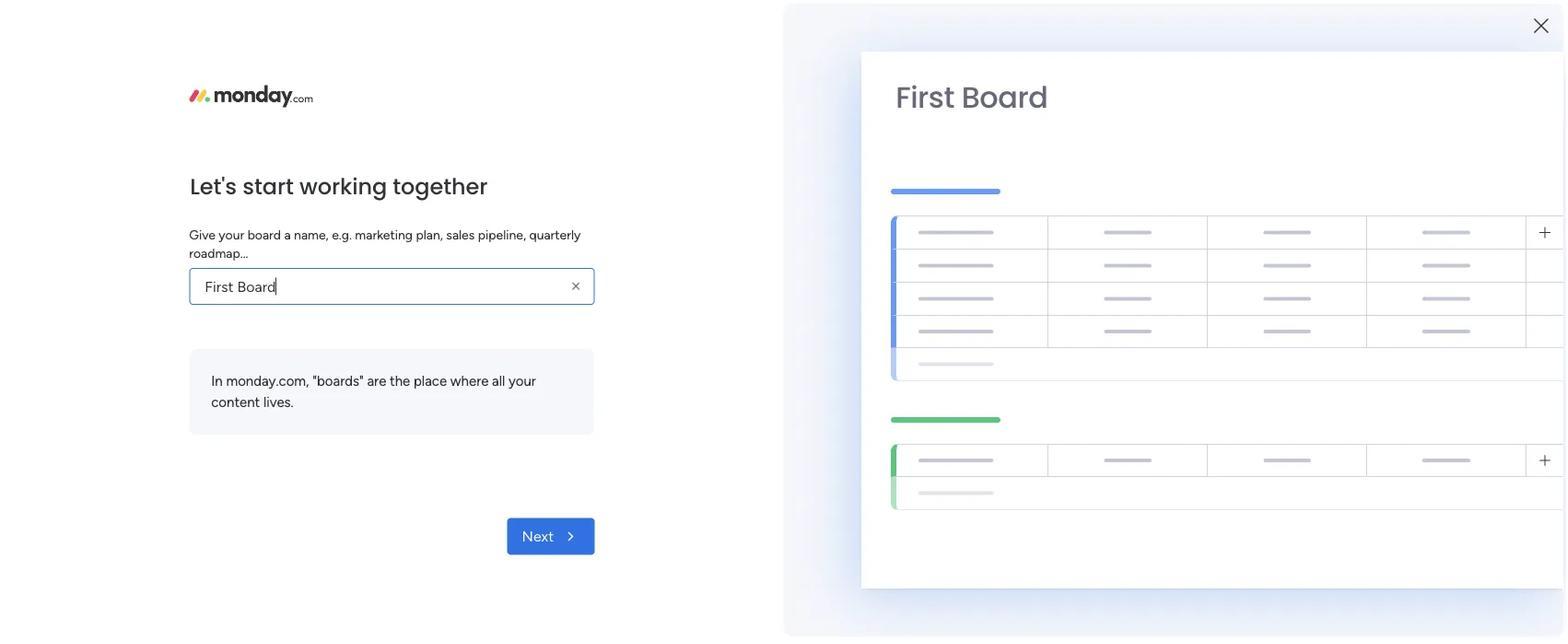 Task type: describe. For each thing, give the bounding box(es) containing it.
join
[[33, 268, 57, 284]]

main inside button
[[391, 558, 426, 578]]

add to favorites image
[[540, 337, 558, 355]]

ruby anderson image
[[1516, 7, 1545, 37]]

boost your workflow in minutes with ready-made templates
[[1256, 542, 1496, 582]]

next
[[522, 528, 554, 546]]

is
[[137, 248, 146, 264]]

and
[[557, 80, 581, 97]]

apps image
[[1366, 13, 1384, 31]]

invite team members (0/1) link
[[1273, 240, 1521, 261]]

quickly
[[281, 80, 331, 97]]

in
[[211, 373, 223, 390]]

notifications
[[1391, 218, 1472, 235]]

next button
[[507, 518, 595, 555]]

0 vertical spatial main
[[471, 368, 499, 383]]

install
[[1291, 289, 1327, 305]]

plan,
[[416, 227, 443, 243]]

enable desktop notifications
[[1291, 218, 1472, 235]]

explore templates button
[[1256, 595, 1510, 632]]

invite members image
[[1325, 13, 1344, 31]]

all
[[492, 373, 505, 390]]

explore templates
[[1324, 605, 1443, 622]]

inbox image
[[1285, 13, 1303, 31]]

your left recent
[[384, 80, 413, 97]]

monday.com,
[[226, 373, 309, 390]]

help button
[[1411, 588, 1475, 618]]

empty.
[[150, 248, 190, 264]]

templates image image
[[1262, 398, 1505, 525]]

workspaces
[[585, 80, 664, 97]]

access
[[335, 80, 380, 97]]

boards,
[[464, 80, 513, 97]]

a
[[284, 227, 291, 243]]

install our mobile app
[[1291, 289, 1428, 305]]

e.g.
[[332, 227, 352, 243]]

templates inside explore templates button
[[1377, 605, 1443, 622]]

recent
[[417, 80, 460, 97]]

circle o image for install
[[1273, 291, 1284, 304]]

workspace up content.
[[84, 268, 147, 284]]

install our mobile app link
[[1273, 287, 1521, 308]]

enable desktop notifications link
[[1273, 216, 1521, 237]]

public board image
[[326, 336, 346, 357]]

invite team members (0/1)
[[1291, 242, 1456, 258]]

>
[[460, 368, 468, 383]]

desktop
[[1336, 218, 1388, 235]]

team
[[1329, 242, 1362, 258]]

templates inside boost your workflow in minutes with ready-made templates
[[1339, 564, 1406, 582]]

enable
[[1291, 218, 1333, 235]]

made
[[1299, 564, 1336, 582]]

project management
[[353, 338, 495, 355]]

your inside give your board a name, e.g. marketing plan, sales pipeline, quarterly roadmap...
[[219, 227, 244, 243]]

members
[[1365, 242, 1423, 258]]

management
[[380, 368, 457, 383]]

profile
[[1356, 265, 1395, 282]]

content.
[[93, 288, 142, 304]]



Task type: locate. For each thing, give the bounding box(es) containing it.
create
[[165, 268, 202, 284]]

ready-
[[1256, 564, 1299, 582]]

complete profile
[[1291, 265, 1395, 282]]

marketing
[[355, 227, 413, 243]]

1 circle o image from the top
[[1273, 220, 1284, 234]]

in
[[1395, 542, 1407, 560]]

board
[[248, 227, 281, 243]]

circle o image inside enable desktop notifications link
[[1273, 220, 1284, 234]]

this
[[60, 268, 81, 284]]

explore
[[1324, 605, 1373, 622]]

0 vertical spatial templates
[[1339, 564, 1406, 582]]

circle o image for invite
[[1273, 244, 1284, 257]]

circle o image inside complete profile link
[[1273, 267, 1284, 281]]

together
[[393, 171, 488, 202]]

main workspace button
[[314, 538, 743, 619]]

first
[[896, 77, 955, 118]]

1 circle o image from the top
[[1273, 267, 1284, 281]]

quarterly
[[529, 227, 581, 243]]

help
[[1427, 593, 1460, 612]]

0 horizontal spatial main
[[391, 558, 426, 578]]

0 vertical spatial circle o image
[[1273, 220, 1284, 234]]

circle o image for complete
[[1273, 267, 1284, 281]]

1 horizontal spatial main
[[471, 368, 499, 383]]

where
[[450, 373, 489, 390]]

our
[[1331, 289, 1354, 305]]

quickly access your recent boards, inbox and workspaces
[[281, 80, 664, 97]]

content
[[211, 394, 260, 411]]

templates down workflow
[[1339, 564, 1406, 582]]

project
[[353, 338, 402, 355]]

circle o image inside invite team members (0/1) link
[[1273, 244, 1284, 257]]

Give your board a name, e.g. marketing plan, sales pipeline, quarterly roadmap... text field
[[189, 268, 595, 305]]

lives.
[[264, 394, 294, 411]]

workflow
[[1331, 542, 1392, 560]]

templates
[[1339, 564, 1406, 582], [1377, 605, 1443, 622]]

name,
[[294, 227, 329, 243]]

your right all
[[509, 373, 536, 390]]

circle o image
[[1273, 220, 1284, 234], [1273, 244, 1284, 257]]

2 circle o image from the top
[[1273, 244, 1284, 257]]

your inside boost your workflow in minutes with ready-made templates
[[1298, 542, 1328, 560]]

board
[[962, 77, 1048, 118]]

2 circle o image from the top
[[1273, 291, 1284, 304]]

(0/1)
[[1427, 242, 1456, 258]]

place
[[414, 373, 447, 390]]

start
[[243, 171, 294, 202]]

workspace down next button
[[430, 558, 510, 578]]

this workspace is empty. join this workspace to create content.
[[33, 248, 202, 304]]

help image
[[1451, 13, 1470, 31]]

your inside in monday.com, "boards" are the place where all your content lives.
[[509, 373, 536, 390]]

give your board a name, e.g. marketing plan, sales pipeline, quarterly roadmap...
[[189, 227, 581, 261]]

component image
[[326, 365, 343, 382]]

inbox
[[516, 80, 553, 97]]

with
[[1467, 542, 1496, 560]]

first board
[[896, 77, 1048, 118]]

workspace down add to favorites icon
[[502, 368, 564, 383]]

in monday.com, "boards" are the place where all your content lives.
[[211, 373, 536, 411]]

templates right explore
[[1377, 605, 1443, 622]]

management
[[406, 338, 495, 355]]

your
[[384, 80, 413, 97], [219, 227, 244, 243], [509, 373, 536, 390], [1298, 542, 1328, 560]]

0 vertical spatial circle o image
[[1273, 267, 1284, 281]]

workspace
[[72, 248, 134, 264], [84, 268, 147, 284], [502, 368, 564, 383], [430, 558, 510, 578]]

roadmap...
[[189, 246, 248, 261]]

work management > main workspace
[[349, 368, 564, 383]]

circle o image
[[1273, 267, 1284, 281], [1273, 291, 1284, 304]]

logo image
[[189, 85, 313, 107]]

your up the made
[[1298, 542, 1328, 560]]

sales
[[446, 227, 475, 243]]

main
[[471, 368, 499, 383], [391, 558, 426, 578]]

circle o image left "complete"
[[1273, 267, 1284, 281]]

circle o image for enable
[[1273, 220, 1284, 234]]

workspace up this
[[72, 248, 134, 264]]

app
[[1402, 289, 1428, 305]]

circle o image left the 'enable'
[[1273, 220, 1284, 234]]

1 vertical spatial circle o image
[[1273, 291, 1284, 304]]

search everything image
[[1411, 13, 1429, 31]]

invite
[[1291, 242, 1326, 258]]

working
[[300, 171, 387, 202]]

"boards"
[[313, 373, 364, 390]]

to
[[150, 268, 162, 284]]

mobile
[[1357, 289, 1399, 305]]

circle o image left install
[[1273, 291, 1284, 304]]

workspace inside button
[[430, 558, 510, 578]]

give
[[189, 227, 216, 243]]

are
[[367, 373, 386, 390]]

circle o image inside install our mobile app link
[[1273, 291, 1284, 304]]

pipeline,
[[478, 227, 526, 243]]

main workspace
[[391, 558, 510, 578]]

complete
[[1291, 265, 1352, 282]]

work
[[349, 368, 377, 383]]

circle o image left invite
[[1273, 244, 1284, 257]]

minutes
[[1411, 542, 1464, 560]]

1 vertical spatial circle o image
[[1273, 244, 1284, 257]]

your up the roadmap... on the top
[[219, 227, 244, 243]]

notifications image
[[1244, 13, 1262, 31]]

1 vertical spatial main
[[391, 558, 426, 578]]

this
[[45, 248, 69, 264]]

let's start working together
[[190, 171, 488, 202]]

boost
[[1256, 542, 1295, 560]]

let's
[[190, 171, 237, 202]]

complete profile link
[[1273, 263, 1521, 284]]

the
[[390, 373, 410, 390]]

1 vertical spatial templates
[[1377, 605, 1443, 622]]



Task type: vqa. For each thing, say whether or not it's contained in the screenshot.
survey to the right
no



